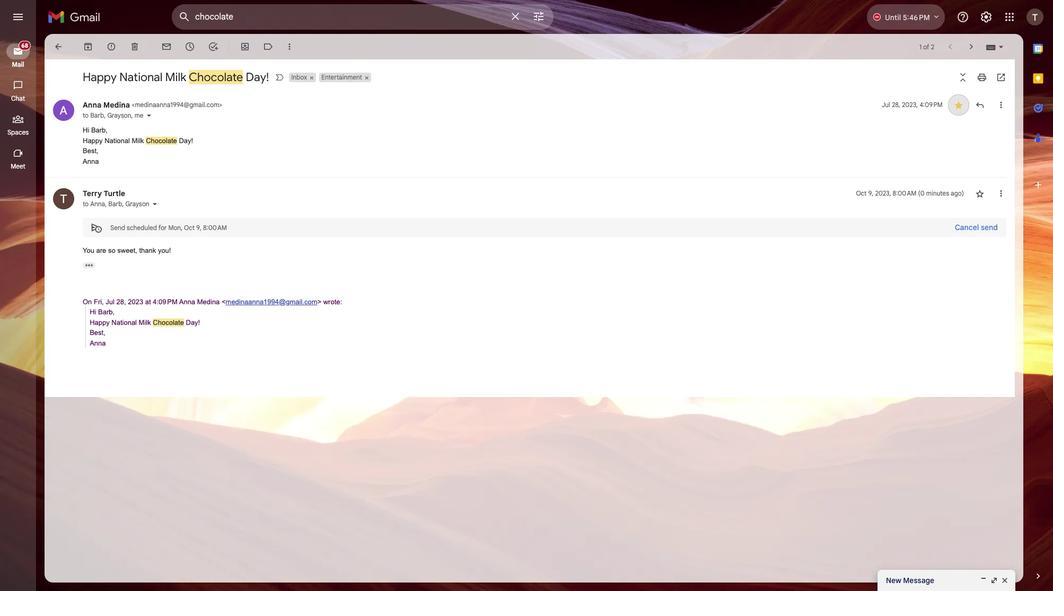 Task type: locate. For each thing, give the bounding box(es) containing it.
0 vertical spatial medinaanna1994@gmail.com
[[135, 101, 219, 109]]

1 vertical spatial hi
[[90, 308, 96, 316]]

1 horizontal spatial 4:09 pm
[[920, 101, 944, 109]]

0 vertical spatial 4:09 pm
[[920, 101, 944, 109]]

meet heading
[[0, 162, 36, 171]]

0 vertical spatial show details image
[[146, 113, 152, 119]]

1 horizontal spatial jul
[[883, 101, 891, 109]]

are
[[96, 247, 106, 255]]

list
[[45, 89, 1007, 359]]

0 vertical spatial grayson
[[107, 111, 131, 119]]

2 to from the top
[[83, 200, 89, 208]]

milk down mark as unread image
[[165, 70, 186, 84]]

1 vertical spatial oct
[[184, 224, 195, 232]]

>
[[219, 101, 222, 109], [318, 298, 322, 306]]

0 horizontal spatial barb
[[90, 111, 104, 119]]

archive image
[[83, 41, 93, 52]]

0 horizontal spatial 4:09 pm
[[153, 298, 178, 306]]

barb, down fri, at the left
[[98, 308, 115, 316]]

wrote:
[[324, 298, 342, 306]]

1 horizontal spatial <
[[222, 298, 226, 306]]

hi
[[83, 126, 89, 134], [90, 308, 96, 316]]

hi down on
[[90, 308, 96, 316]]

2023
[[128, 298, 143, 306]]

1 vertical spatial happy
[[83, 137, 103, 145]]

chocolate
[[189, 70, 243, 84], [146, 137, 177, 145], [153, 319, 184, 327]]

barb, down to barb , grayson , me on the top of the page
[[91, 126, 108, 134]]

1 horizontal spatial oct
[[857, 189, 867, 197]]

hi inside hi barb, happy national milk chocolate day! best, anna
[[83, 126, 89, 134]]

terry
[[83, 189, 102, 198]]

1 vertical spatial medinaanna1994@gmail.com
[[226, 298, 318, 306]]

grayson left "me"
[[107, 111, 131, 119]]

2 vertical spatial chocolate
[[153, 319, 184, 327]]

2 vertical spatial national
[[112, 319, 137, 327]]

1 horizontal spatial medinaanna1994@gmail.com
[[226, 298, 318, 306]]

show details image
[[146, 113, 152, 119], [152, 201, 158, 207]]

0 horizontal spatial 28,
[[117, 298, 126, 306]]

2 vertical spatial happy
[[90, 319, 110, 327]]

8:00 am right the mon,
[[203, 224, 227, 232]]

Starred checkbox
[[954, 100, 965, 110]]

minimize image
[[980, 577, 989, 585]]

2023, inside oct 9, 2023, 8:00 am (0 minutes ago) cell
[[876, 189, 892, 197]]

1 horizontal spatial medina
[[197, 298, 220, 306]]

anna right at at the left bottom of the page
[[179, 298, 195, 306]]

barb left "me"
[[90, 111, 104, 119]]

national down to barb , grayson , me on the top of the page
[[105, 137, 130, 145]]

settings image
[[981, 11, 993, 23]]

9, right the mon,
[[196, 224, 202, 232]]

68 link
[[6, 41, 31, 59]]

anna
[[83, 100, 102, 110], [83, 157, 99, 165], [90, 200, 105, 208], [179, 298, 195, 306], [90, 339, 106, 347]]

national down 2023 on the left of the page
[[112, 319, 137, 327]]

milk down "me"
[[132, 137, 144, 145]]

4:09 pm right at at the left bottom of the page
[[153, 298, 178, 306]]

1 vertical spatial national
[[105, 137, 130, 145]]

1 vertical spatial 4:09 pm
[[153, 298, 178, 306]]

inbox
[[291, 73, 307, 81]]

oct 9, 2023, 8:00 am (0 minutes ago) cell
[[857, 188, 965, 199]]

grayson up scheduled
[[126, 200, 149, 208]]

meet
[[11, 162, 25, 170]]

0 vertical spatial 2023,
[[903, 101, 919, 109]]

select input tool image
[[999, 43, 1005, 51]]

1 horizontal spatial hi
[[90, 308, 96, 316]]

anna down fri, at the left
[[90, 339, 106, 347]]

hi inside on fri, jul 28, 2023 at 4:09 pm anna medina < medinaanna1994@gmail.com > wrote: hi barb, happy national milk chocolate day! best, anna
[[90, 308, 96, 316]]

< inside anna medina < medinaanna1994@gmail.com >
[[132, 101, 135, 109]]

best,
[[83, 147, 99, 155], [90, 329, 105, 337]]

mark as unread image
[[161, 41, 172, 52]]

grayson
[[107, 111, 131, 119], [126, 200, 149, 208]]

barb,
[[91, 126, 108, 134], [98, 308, 115, 316]]

entertainment
[[322, 73, 362, 81]]

,
[[104, 111, 106, 119], [131, 111, 133, 119], [105, 200, 107, 208], [122, 200, 124, 208]]

1 vertical spatial 8:00 am
[[203, 224, 227, 232]]

medinaanna1994@gmail.com link
[[226, 298, 318, 306]]

0 vertical spatial jul
[[883, 101, 891, 109]]

4:09 pm
[[920, 101, 944, 109], [153, 298, 178, 306]]

spaces heading
[[0, 128, 36, 137]]

navigation containing mail
[[0, 34, 37, 592]]

1 to from the top
[[83, 111, 89, 119]]

2023, inside jul 28, 2023, 4:09 pm cell
[[903, 101, 919, 109]]

oct
[[857, 189, 867, 197], [184, 224, 195, 232]]

to
[[83, 111, 89, 119], [83, 200, 89, 208]]

2023,
[[903, 101, 919, 109], [876, 189, 892, 197]]

national
[[120, 70, 163, 84], [105, 137, 130, 145], [112, 319, 137, 327]]

28,
[[893, 101, 901, 109], [117, 298, 126, 306]]

so
[[108, 247, 116, 255]]

28, inside on fri, jul 28, 2023 at 4:09 pm anna medina < medinaanna1994@gmail.com > wrote: hi barb, happy national milk chocolate day! best, anna
[[117, 298, 126, 306]]

1 horizontal spatial 28,
[[893, 101, 901, 109]]

medinaanna1994@gmail.com
[[135, 101, 219, 109], [226, 298, 318, 306]]

1 vertical spatial chocolate
[[146, 137, 177, 145]]

28, inside jul 28, 2023, 4:09 pm cell
[[893, 101, 901, 109]]

2 vertical spatial milk
[[139, 319, 151, 327]]

show details image for me
[[146, 113, 152, 119]]

1 horizontal spatial 2023,
[[903, 101, 919, 109]]

1 vertical spatial day!
[[179, 137, 193, 145]]

cancel send
[[956, 223, 999, 232]]

9,
[[869, 189, 874, 197], [196, 224, 202, 232]]

1 of 2
[[920, 43, 935, 51]]

milk
[[165, 70, 186, 84], [132, 137, 144, 145], [139, 319, 151, 327]]

cancel send button
[[947, 218, 1007, 237]]

0 vertical spatial chocolate
[[189, 70, 243, 84]]

1 vertical spatial 2023,
[[876, 189, 892, 197]]

snooze image
[[185, 41, 195, 52]]

best, down to barb , grayson , me on the top of the page
[[83, 147, 99, 155]]

message
[[904, 576, 935, 586]]

send
[[982, 223, 999, 232]]

0 horizontal spatial medinaanna1994@gmail.com
[[135, 101, 219, 109]]

day! inside hi barb, happy national milk chocolate day! best, anna
[[179, 137, 193, 145]]

close image
[[1001, 577, 1010, 585]]

1 vertical spatial 9,
[[196, 224, 202, 232]]

2023, left starred icon
[[903, 101, 919, 109]]

0 horizontal spatial 2023,
[[876, 189, 892, 197]]

clear search image
[[505, 6, 526, 27]]

0 vertical spatial 8:00 am
[[893, 189, 917, 197]]

medina inside on fri, jul 28, 2023 at 4:09 pm anna medina < medinaanna1994@gmail.com > wrote: hi barb, happy national milk chocolate day! best, anna
[[197, 298, 220, 306]]

Search in mail text field
[[195, 12, 503, 22]]

hi barb, happy national milk chocolate day! best, anna
[[83, 126, 193, 165]]

0 horizontal spatial oct
[[184, 224, 195, 232]]

0 vertical spatial 28,
[[893, 101, 901, 109]]

1 vertical spatial 28,
[[117, 298, 126, 306]]

0 vertical spatial <
[[132, 101, 135, 109]]

navigation
[[0, 34, 37, 592]]

1 vertical spatial show details image
[[152, 201, 158, 207]]

4:09 pm left starred icon
[[920, 101, 944, 109]]

0 vertical spatial to
[[83, 111, 89, 119]]

> inside on fri, jul 28, 2023 at 4:09 pm anna medina < medinaanna1994@gmail.com > wrote: hi barb, happy national milk chocolate day! best, anna
[[318, 298, 322, 306]]

day!
[[246, 70, 269, 84], [179, 137, 193, 145], [186, 319, 200, 327]]

8:00 am left (0
[[893, 189, 917, 197]]

to for to barb , grayson , me
[[83, 111, 89, 119]]

0 vertical spatial hi
[[83, 126, 89, 134]]

medina
[[103, 100, 130, 110], [197, 298, 220, 306]]

happy down to barb , grayson , me on the top of the page
[[83, 137, 103, 145]]

1 horizontal spatial >
[[318, 298, 322, 306]]

milk inside hi barb, happy national milk chocolate day! best, anna
[[132, 137, 144, 145]]

minutes
[[927, 189, 950, 197]]

0 vertical spatial barb,
[[91, 126, 108, 134]]

anna medina cell
[[83, 100, 222, 110]]

0 vertical spatial oct
[[857, 189, 867, 197]]

1 vertical spatial jul
[[106, 298, 115, 306]]

cancel
[[956, 223, 980, 232]]

oct 9, 2023, 8:00 am (0 minutes ago)
[[857, 189, 965, 197]]

1 vertical spatial medina
[[197, 298, 220, 306]]

0 vertical spatial happy
[[83, 70, 117, 84]]

new
[[887, 576, 902, 586]]

1 vertical spatial <
[[222, 298, 226, 306]]

barb, inside on fri, jul 28, 2023 at 4:09 pm anna medina < medinaanna1994@gmail.com > wrote: hi barb, happy national milk chocolate day! best, anna
[[98, 308, 115, 316]]

0 vertical spatial best,
[[83, 147, 99, 155]]

0 vertical spatial 9,
[[869, 189, 874, 197]]

0 vertical spatial national
[[120, 70, 163, 84]]

add to tasks image
[[208, 41, 219, 52]]

> down happy national milk chocolate day! in the left of the page
[[219, 101, 222, 109]]

anna inside hi barb, happy national milk chocolate day! best, anna
[[83, 157, 99, 165]]

at
[[145, 298, 151, 306]]

turtle
[[104, 189, 125, 198]]

show details image for grayson
[[152, 201, 158, 207]]

show details image up scheduled
[[152, 201, 158, 207]]

0 vertical spatial medina
[[103, 100, 130, 110]]

2023, left (0
[[876, 189, 892, 197]]

0 vertical spatial barb
[[90, 111, 104, 119]]

you
[[83, 247, 94, 255]]

2 vertical spatial day!
[[186, 319, 200, 327]]

1 vertical spatial to
[[83, 200, 89, 208]]

happy
[[83, 70, 117, 84], [83, 137, 103, 145], [90, 319, 110, 327]]

tab list
[[1024, 34, 1054, 553]]

1 vertical spatial best,
[[90, 329, 105, 337]]

best, down fri, at the left
[[90, 329, 105, 337]]

main menu image
[[12, 11, 24, 23]]

happy down report spam image
[[83, 70, 117, 84]]

of
[[924, 43, 930, 51]]

1 horizontal spatial 9,
[[869, 189, 874, 197]]

older image
[[967, 41, 977, 52]]

send scheduled for mon, oct 9, 8:00 am
[[110, 224, 227, 232]]

0 horizontal spatial hi
[[83, 126, 89, 134]]

(0
[[919, 189, 925, 197]]

oct inside cell
[[857, 189, 867, 197]]

barb down turtle
[[108, 200, 122, 208]]

show details image right "me"
[[146, 113, 152, 119]]

1 vertical spatial milk
[[132, 137, 144, 145]]

1 vertical spatial >
[[318, 298, 322, 306]]

hi down to barb , grayson , me on the top of the page
[[83, 126, 89, 134]]

0 horizontal spatial jul
[[106, 298, 115, 306]]

<
[[132, 101, 135, 109], [222, 298, 226, 306]]

> inside anna medina < medinaanna1994@gmail.com >
[[219, 101, 222, 109]]

1 vertical spatial barb,
[[98, 308, 115, 316]]

9, left (0
[[869, 189, 874, 197]]

> left "wrote:"
[[318, 298, 322, 306]]

milk down at at the left bottom of the page
[[139, 319, 151, 327]]

back to search results image
[[53, 41, 64, 52]]

move to inbox image
[[240, 41, 250, 52]]

1 horizontal spatial 8:00 am
[[893, 189, 917, 197]]

barb
[[90, 111, 104, 119], [108, 200, 122, 208]]

search in mail image
[[175, 7, 194, 27]]

1 vertical spatial barb
[[108, 200, 122, 208]]

more image
[[284, 41, 295, 52]]

anna up terry
[[83, 157, 99, 165]]

8:00 am
[[893, 189, 917, 197], [203, 224, 227, 232]]

0 horizontal spatial >
[[219, 101, 222, 109]]

happy down fri, at the left
[[90, 319, 110, 327]]

jul
[[883, 101, 891, 109], [106, 298, 115, 306]]

national up anna medina cell
[[120, 70, 163, 84]]

best, inside on fri, jul 28, 2023 at 4:09 pm anna medina < medinaanna1994@gmail.com > wrote: hi barb, happy national milk chocolate day! best, anna
[[90, 329, 105, 337]]

spaces
[[7, 128, 29, 136]]

report spam image
[[106, 41, 117, 52]]

0 vertical spatial >
[[219, 101, 222, 109]]

0 horizontal spatial <
[[132, 101, 135, 109]]



Task type: vqa. For each thing, say whether or not it's contained in the screenshot.
the watching
no



Task type: describe. For each thing, give the bounding box(es) containing it.
mail
[[12, 60, 24, 68]]

2023, for 8:00 am
[[876, 189, 892, 197]]

1 horizontal spatial barb
[[108, 200, 122, 208]]

0 horizontal spatial medina
[[103, 100, 130, 110]]

not starred image
[[975, 188, 986, 199]]

jul inside cell
[[883, 101, 891, 109]]

inbox button
[[289, 73, 308, 82]]

happy inside on fri, jul 28, 2023 at 4:09 pm anna medina < medinaanna1994@gmail.com > wrote: hi barb, happy national milk chocolate day! best, anna
[[90, 319, 110, 327]]

to barb , grayson , me
[[83, 111, 144, 119]]

chat
[[11, 94, 25, 102]]

medinaanna1994@gmail.com inside on fri, jul 28, 2023 at 4:09 pm anna medina < medinaanna1994@gmail.com > wrote: hi barb, happy national milk chocolate day! best, anna
[[226, 298, 318, 306]]

advanced search options image
[[529, 6, 550, 27]]

1
[[920, 43, 922, 51]]

starred image
[[954, 100, 965, 110]]

0 horizontal spatial 8:00 am
[[203, 224, 227, 232]]

8:00 am inside cell
[[893, 189, 917, 197]]

0 vertical spatial day!
[[246, 70, 269, 84]]

best, inside hi barb, happy national milk chocolate day! best, anna
[[83, 147, 99, 155]]

9, inside cell
[[869, 189, 874, 197]]

barb, inside hi barb, happy national milk chocolate day! best, anna
[[91, 126, 108, 134]]

milk inside on fri, jul 28, 2023 at 4:09 pm anna medina < medinaanna1994@gmail.com > wrote: hi barb, happy national milk chocolate day! best, anna
[[139, 319, 151, 327]]

support image
[[957, 11, 970, 23]]

anna down terry
[[90, 200, 105, 208]]

terry turtle
[[83, 189, 125, 198]]

jul 28, 2023, 4:09 pm
[[883, 101, 944, 109]]

< inside on fri, jul 28, 2023 at 4:09 pm anna medina < medinaanna1994@gmail.com > wrote: hi barb, happy national milk chocolate day! best, anna
[[222, 298, 226, 306]]

0 horizontal spatial 9,
[[196, 224, 202, 232]]

jul 28, 2023, 4:09 pm cell
[[883, 100, 944, 110]]

national inside on fri, jul 28, 2023 at 4:09 pm anna medina < medinaanna1994@gmail.com > wrote: hi barb, happy national milk chocolate day! best, anna
[[112, 319, 137, 327]]

send
[[110, 224, 125, 232]]

mon,
[[168, 224, 183, 232]]

sweet,
[[117, 247, 137, 255]]

on fri, jul 28, 2023 at 4:09 pm anna medina < medinaanna1994@gmail.com > wrote: hi barb, happy national milk chocolate day! best, anna
[[83, 298, 342, 347]]

you are so sweet, thank you!
[[83, 247, 173, 255]]

fri,
[[94, 298, 104, 306]]

for
[[159, 224, 167, 232]]

hide expanded content image
[[83, 262, 96, 268]]

to for to anna , barb , grayson
[[83, 200, 89, 208]]

medinaanna1994@gmail.com inside anna medina < medinaanna1994@gmail.com >
[[135, 101, 219, 109]]

happy inside hi barb, happy national milk chocolate day! best, anna
[[83, 137, 103, 145]]

to anna , barb , grayson
[[83, 200, 149, 208]]

68
[[21, 42, 28, 49]]

delete image
[[129, 41, 140, 52]]

thank
[[139, 247, 156, 255]]

anna medina < medinaanna1994@gmail.com >
[[83, 100, 222, 110]]

you!
[[158, 247, 171, 255]]

labels image
[[263, 41, 274, 52]]

on
[[83, 298, 92, 306]]

entertainment button
[[319, 73, 363, 82]]

2023, for 4:09 pm
[[903, 101, 919, 109]]

chocolate inside on fri, jul 28, 2023 at 4:09 pm anna medina < medinaanna1994@gmail.com > wrote: hi barb, happy national milk chocolate day! best, anna
[[153, 319, 184, 327]]

day! inside on fri, jul 28, 2023 at 4:09 pm anna medina < medinaanna1994@gmail.com > wrote: hi barb, happy national milk chocolate day! best, anna
[[186, 319, 200, 327]]

2
[[932, 43, 935, 51]]

mail heading
[[0, 60, 36, 69]]

scheduled
[[127, 224, 157, 232]]

new message
[[887, 576, 935, 586]]

happy national milk chocolate day!
[[83, 70, 269, 84]]

pop out image
[[991, 577, 999, 585]]

list containing anna medina
[[45, 89, 1007, 359]]

national inside hi barb, happy national milk chocolate day! best, anna
[[105, 137, 130, 145]]

Search in mail search field
[[172, 4, 554, 30]]

ago)
[[952, 189, 965, 197]]

chocolate inside hi barb, happy national milk chocolate day! best, anna
[[146, 137, 177, 145]]

anna up to barb , grayson , me on the top of the page
[[83, 100, 102, 110]]

1 vertical spatial grayson
[[126, 200, 149, 208]]

Not starred checkbox
[[975, 188, 986, 199]]

chat heading
[[0, 94, 36, 103]]

jul inside on fri, jul 28, 2023 at 4:09 pm anna medina < medinaanna1994@gmail.com > wrote: hi barb, happy national milk chocolate day! best, anna
[[106, 298, 115, 306]]

0 vertical spatial milk
[[165, 70, 186, 84]]

4:09 pm inside on fri, jul 28, 2023 at 4:09 pm anna medina < medinaanna1994@gmail.com > wrote: hi barb, happy national milk chocolate day! best, anna
[[153, 298, 178, 306]]

me
[[135, 111, 144, 119]]

4:09 pm inside cell
[[920, 101, 944, 109]]

gmail image
[[48, 6, 106, 28]]



